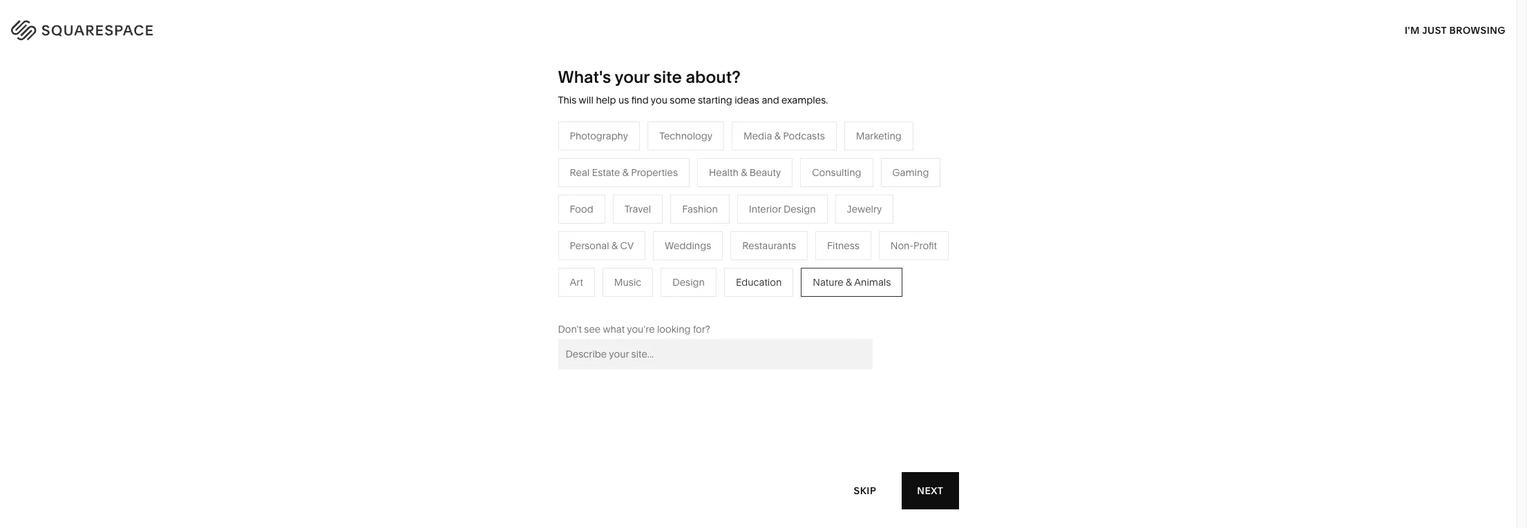 Task type: describe. For each thing, give the bounding box(es) containing it.
& down fitness option
[[846, 276, 852, 289]]

1 vertical spatial podcasts
[[643, 233, 685, 246]]

degraw image
[[574, 473, 943, 529]]

Interior Design radio
[[737, 195, 828, 224]]

some
[[670, 94, 696, 106]]

design inside radio
[[673, 276, 705, 289]]

profits
[[544, 254, 573, 267]]

& down home & decor
[[782, 213, 788, 225]]

will
[[579, 94, 594, 106]]

music
[[614, 276, 642, 289]]

travel down real estate & properties option
[[603, 192, 630, 204]]

consulting
[[812, 166, 862, 179]]

fitness inside option
[[827, 240, 860, 252]]

profit
[[914, 240, 937, 252]]

browsing
[[1450, 24, 1506, 36]]

weddings link
[[603, 275, 664, 287]]

i'm just browsing link
[[1405, 11, 1506, 49]]

help
[[596, 94, 616, 106]]

nature inside option
[[813, 276, 844, 289]]

beauty
[[750, 166, 781, 179]]

Don't see what you're looking for? field
[[558, 339, 873, 370]]

1 horizontal spatial real
[[603, 296, 623, 308]]

personal & cv
[[570, 240, 634, 252]]

starting
[[698, 94, 732, 106]]

nature & animals link
[[749, 213, 841, 225]]

you
[[651, 94, 668, 106]]

travel link
[[603, 192, 644, 204]]

examples.
[[782, 94, 828, 106]]

& inside option
[[623, 166, 629, 179]]

next
[[917, 485, 944, 497]]

Art radio
[[558, 268, 595, 297]]

skip
[[854, 485, 876, 497]]

education
[[736, 276, 782, 289]]

Real Estate & Properties radio
[[558, 158, 690, 187]]

Health & Beauty radio
[[697, 158, 793, 187]]

you're
[[627, 323, 655, 336]]

log             in link
[[1464, 21, 1500, 34]]

design inside option
[[784, 203, 816, 215]]

log
[[1464, 21, 1486, 34]]

1 vertical spatial properties
[[665, 296, 711, 308]]

home & decor link
[[749, 192, 830, 204]]

media & podcasts link
[[603, 233, 698, 246]]

cv
[[620, 240, 634, 252]]

nature & animals inside option
[[813, 276, 891, 289]]

just
[[1422, 24, 1447, 36]]

what's
[[558, 67, 611, 87]]

Weddings radio
[[653, 231, 723, 260]]

don't see what you're looking for?
[[558, 323, 710, 336]]

degraw element
[[574, 473, 943, 529]]

marketing
[[856, 130, 902, 142]]

looking
[[657, 323, 691, 336]]

Consulting radio
[[800, 158, 873, 187]]

site
[[654, 67, 682, 87]]

& right the health
[[741, 166, 747, 179]]

Restaurants radio
[[731, 231, 808, 260]]

Personal & CV radio
[[558, 231, 646, 260]]

squarespace logo image
[[28, 17, 181, 39]]

Marketing radio
[[844, 121, 913, 151]]

fitness link
[[749, 233, 795, 246]]

ideas
[[735, 94, 760, 106]]

Nature & Animals radio
[[801, 268, 903, 297]]

community
[[457, 254, 510, 267]]

1 vertical spatial real estate & properties
[[603, 296, 711, 308]]

animals inside option
[[854, 276, 891, 289]]

1 vertical spatial weddings
[[603, 275, 650, 287]]

and
[[762, 94, 779, 106]]

Jewelry radio
[[835, 195, 894, 224]]

& right home
[[779, 192, 786, 204]]

& down and at the top
[[775, 130, 781, 142]]

0 vertical spatial nature & animals
[[749, 213, 827, 225]]

personal
[[570, 240, 609, 252]]

don't
[[558, 323, 582, 336]]

about?
[[686, 67, 741, 87]]

restaurants link
[[603, 213, 671, 225]]

Design radio
[[661, 268, 717, 297]]

log             in
[[1464, 21, 1500, 34]]

Music radio
[[603, 268, 653, 297]]

interior design
[[749, 203, 816, 215]]

& right cv
[[634, 233, 640, 246]]

Gaming radio
[[881, 158, 941, 187]]

art
[[570, 276, 583, 289]]

home & decor
[[749, 192, 816, 204]]

food
[[570, 203, 593, 215]]

Education radio
[[724, 268, 794, 297]]

what's your site about? this will help us find you some starting ideas and examples.
[[558, 67, 828, 106]]

community & non-profits
[[457, 254, 573, 267]]

Non-Profit radio
[[879, 231, 949, 260]]



Task type: vqa. For each thing, say whether or not it's contained in the screenshot.
Contact
no



Task type: locate. For each thing, give the bounding box(es) containing it.
gaming
[[893, 166, 929, 179]]

0 vertical spatial media
[[744, 130, 772, 142]]

0 horizontal spatial nature
[[749, 213, 780, 225]]

0 vertical spatial properties
[[631, 166, 678, 179]]

0 horizontal spatial estate
[[592, 166, 620, 179]]

real estate & properties inside option
[[570, 166, 678, 179]]

nature down home
[[749, 213, 780, 225]]

0 horizontal spatial restaurants
[[603, 213, 657, 225]]

real estate & properties down weddings link
[[603, 296, 711, 308]]

next button
[[902, 473, 959, 510]]

health & beauty
[[709, 166, 781, 179]]

1 horizontal spatial estate
[[626, 296, 654, 308]]

fashion
[[682, 203, 718, 215]]

0 horizontal spatial design
[[673, 276, 705, 289]]

non-
[[891, 240, 914, 252], [521, 254, 544, 267]]

1 horizontal spatial design
[[784, 203, 816, 215]]

media up "events"
[[603, 233, 632, 246]]

properties inside real estate & properties option
[[631, 166, 678, 179]]

what
[[603, 323, 625, 336]]

real estate & properties link
[[603, 296, 725, 308]]

nature & animals down fitness option
[[813, 276, 891, 289]]

1 vertical spatial nature & animals
[[813, 276, 891, 289]]

media inside option
[[744, 130, 772, 142]]

skip button
[[839, 472, 892, 510]]

animals down fitness option
[[854, 276, 891, 289]]

1 vertical spatial estate
[[626, 296, 654, 308]]

0 horizontal spatial non-
[[521, 254, 544, 267]]

photography
[[570, 130, 628, 142]]

fitness
[[749, 233, 781, 246], [827, 240, 860, 252]]

& up travel link
[[623, 166, 629, 179]]

nature & animals
[[749, 213, 827, 225], [813, 276, 891, 289]]

1 vertical spatial media & podcasts
[[603, 233, 685, 246]]

0 horizontal spatial fitness
[[749, 233, 781, 246]]

events link
[[603, 254, 647, 267]]

properties up travel link
[[631, 166, 678, 179]]

real estate & properties up travel link
[[570, 166, 678, 179]]

properties up for? on the left bottom of page
[[665, 296, 711, 308]]

media & podcasts down restaurants 'link'
[[603, 233, 685, 246]]

Media & Podcasts radio
[[732, 121, 837, 151]]

weddings inside radio
[[665, 240, 711, 252]]

restaurants inside restaurants option
[[742, 240, 796, 252]]

in
[[1489, 21, 1500, 34]]

0 vertical spatial real estate & properties
[[570, 166, 678, 179]]

estate inside option
[[592, 166, 620, 179]]

design
[[784, 203, 816, 215], [673, 276, 705, 289]]

1 horizontal spatial nature
[[813, 276, 844, 289]]

1 vertical spatial restaurants
[[742, 240, 796, 252]]

1 vertical spatial real
[[603, 296, 623, 308]]

& right community
[[513, 254, 519, 267]]

0 vertical spatial media & podcasts
[[744, 130, 825, 142]]

jewelry
[[847, 203, 882, 215]]

your
[[615, 67, 650, 87]]

travel inside "option"
[[625, 203, 651, 215]]

travel
[[603, 192, 630, 204], [625, 203, 651, 215]]

real inside option
[[570, 166, 590, 179]]

fitness up nature & animals option
[[827, 240, 860, 252]]

& up the looking
[[656, 296, 662, 308]]

weddings up design radio
[[665, 240, 711, 252]]

Food radio
[[558, 195, 605, 224]]

real
[[570, 166, 590, 179], [603, 296, 623, 308]]

media
[[744, 130, 772, 142], [603, 233, 632, 246]]

community & non-profits link
[[457, 254, 587, 267]]

non-profit
[[891, 240, 937, 252]]

1 horizontal spatial media & podcasts
[[744, 130, 825, 142]]

&
[[775, 130, 781, 142], [623, 166, 629, 179], [741, 166, 747, 179], [779, 192, 786, 204], [782, 213, 788, 225], [634, 233, 640, 246], [612, 240, 618, 252], [513, 254, 519, 267], [846, 276, 852, 289], [656, 296, 662, 308]]

0 vertical spatial restaurants
[[603, 213, 657, 225]]

for?
[[693, 323, 710, 336]]

0 horizontal spatial animals
[[791, 213, 827, 225]]

events
[[603, 254, 633, 267]]

us
[[618, 94, 629, 106]]

1 vertical spatial media
[[603, 233, 632, 246]]

0 horizontal spatial podcasts
[[643, 233, 685, 246]]

i'm just browsing
[[1405, 24, 1506, 36]]

1 horizontal spatial animals
[[854, 276, 891, 289]]

technology
[[659, 130, 713, 142]]

nature down fitness option
[[813, 276, 844, 289]]

0 horizontal spatial real
[[570, 166, 590, 179]]

1 vertical spatial design
[[673, 276, 705, 289]]

0 vertical spatial nature
[[749, 213, 780, 225]]

podcasts
[[783, 130, 825, 142], [643, 233, 685, 246]]

home
[[749, 192, 777, 204]]

0 vertical spatial design
[[784, 203, 816, 215]]

media & podcasts inside option
[[744, 130, 825, 142]]

0 vertical spatial weddings
[[665, 240, 711, 252]]

restaurants down interior
[[742, 240, 796, 252]]

1 vertical spatial non-
[[521, 254, 544, 267]]

animals down decor
[[791, 213, 827, 225]]

1 horizontal spatial media
[[744, 130, 772, 142]]

Photography radio
[[558, 121, 640, 151]]

squarespace logo link
[[28, 17, 322, 39]]

1 horizontal spatial podcasts
[[783, 130, 825, 142]]

this
[[558, 94, 577, 106]]

podcasts down restaurants 'link'
[[643, 233, 685, 246]]

nature & animals down 'home & decor' link
[[749, 213, 827, 225]]

1 horizontal spatial restaurants
[[742, 240, 796, 252]]

Technology radio
[[648, 121, 724, 151]]

real down music
[[603, 296, 623, 308]]

0 vertical spatial podcasts
[[783, 130, 825, 142]]

media & podcasts
[[744, 130, 825, 142], [603, 233, 685, 246]]

weddings down events link
[[603, 275, 650, 287]]

interior
[[749, 203, 781, 215]]

0 horizontal spatial weddings
[[603, 275, 650, 287]]

restaurants
[[603, 213, 657, 225], [742, 240, 796, 252]]

1 horizontal spatial weddings
[[665, 240, 711, 252]]

properties
[[631, 166, 678, 179], [665, 296, 711, 308]]

estate
[[592, 166, 620, 179], [626, 296, 654, 308]]

estate up travel link
[[592, 166, 620, 179]]

0 vertical spatial animals
[[791, 213, 827, 225]]

1 horizontal spatial non-
[[891, 240, 914, 252]]

0 vertical spatial real
[[570, 166, 590, 179]]

podcasts down examples.
[[783, 130, 825, 142]]

Travel radio
[[613, 195, 663, 224]]

non- inside non-profit radio
[[891, 240, 914, 252]]

health
[[709, 166, 739, 179]]

real estate & properties
[[570, 166, 678, 179], [603, 296, 711, 308]]

media & podcasts down and at the top
[[744, 130, 825, 142]]

decor
[[788, 192, 816, 204]]

i'm
[[1405, 24, 1420, 36]]

Fashion radio
[[671, 195, 730, 224]]

nature
[[749, 213, 780, 225], [813, 276, 844, 289]]

& left cv
[[612, 240, 618, 252]]

travel up media & podcasts link
[[625, 203, 651, 215]]

see
[[584, 323, 601, 336]]

1 vertical spatial animals
[[854, 276, 891, 289]]

0 horizontal spatial media & podcasts
[[603, 233, 685, 246]]

real up food
[[570, 166, 590, 179]]

0 vertical spatial estate
[[592, 166, 620, 179]]

weddings
[[665, 240, 711, 252], [603, 275, 650, 287]]

restaurants down travel link
[[603, 213, 657, 225]]

media up beauty
[[744, 130, 772, 142]]

0 vertical spatial non-
[[891, 240, 914, 252]]

fitness down interior
[[749, 233, 781, 246]]

estate down weddings link
[[626, 296, 654, 308]]

find
[[631, 94, 649, 106]]

0 horizontal spatial media
[[603, 233, 632, 246]]

animals
[[791, 213, 827, 225], [854, 276, 891, 289]]

1 horizontal spatial fitness
[[827, 240, 860, 252]]

podcasts inside option
[[783, 130, 825, 142]]

Fitness radio
[[816, 231, 871, 260]]

1 vertical spatial nature
[[813, 276, 844, 289]]



